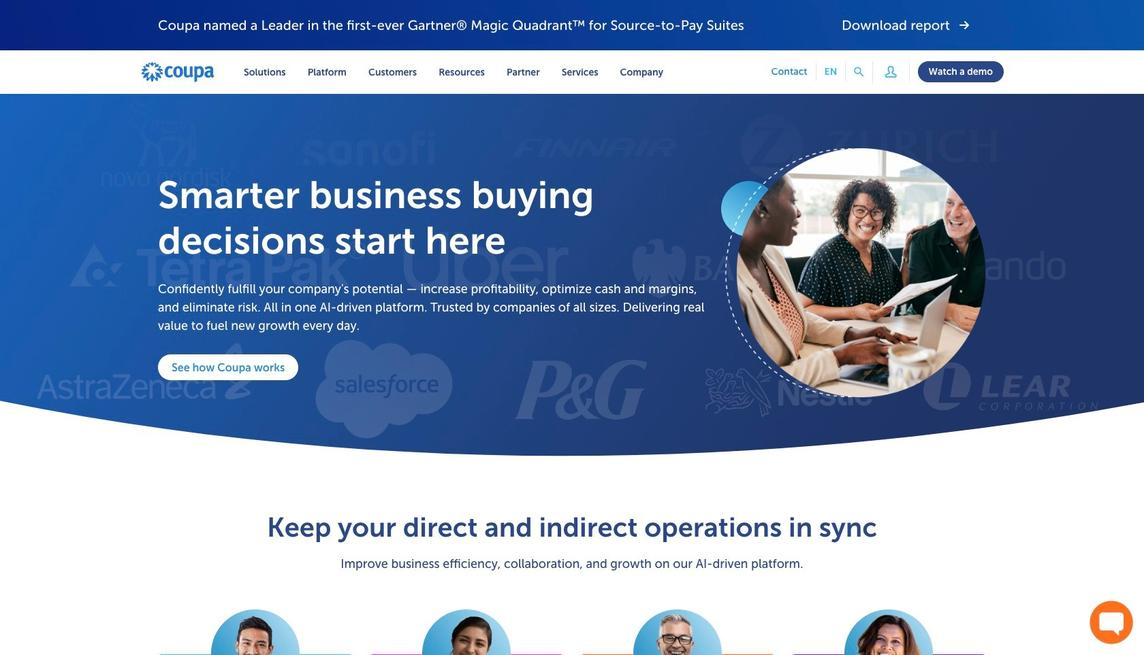 Task type: locate. For each thing, give the bounding box(es) containing it.
2 headshot of staff member image from the left
[[633, 611, 722, 656]]

2 horizontal spatial headshot of staff member image
[[845, 611, 933, 656]]

staff members talking image
[[721, 148, 986, 398]]

platform_user_centric image
[[881, 62, 901, 81]]

1 horizontal spatial headshot of staff member image
[[633, 611, 722, 656]]

headshot of staff member image
[[422, 611, 511, 656], [633, 611, 722, 656], [845, 611, 933, 656]]

0 horizontal spatial headshot of staff member image
[[422, 611, 511, 656]]

headshot staff member image
[[211, 611, 300, 656]]

3 headshot of staff member image from the left
[[845, 611, 933, 656]]

mag glass image
[[854, 67, 864, 77]]



Task type: describe. For each thing, give the bounding box(es) containing it.
1 headshot of staff member image from the left
[[422, 611, 511, 656]]

home image
[[140, 61, 215, 83]]



Task type: vqa. For each thing, say whether or not it's contained in the screenshot.
the Facebook "icon"
no



